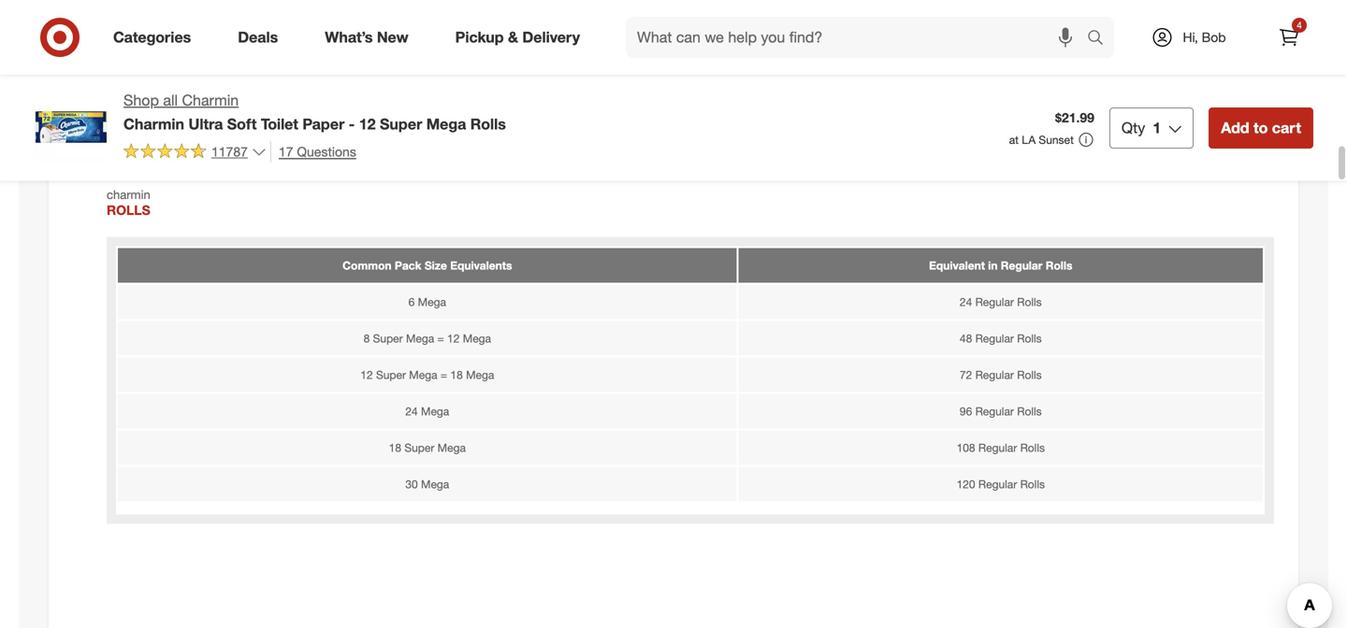Task type: locate. For each thing, give the bounding box(es) containing it.
qty 1
[[1122, 119, 1161, 137]]

0 horizontal spatial to
[[475, 73, 487, 90]]

1 vertical spatial to
[[1254, 119, 1268, 137]]

deals link
[[222, 17, 301, 58]]

shop
[[123, 91, 159, 109]]

cart
[[1272, 119, 1301, 137]]

&
[[508, 28, 518, 46]]

to right 'want'
[[475, 73, 487, 90]]

shop all charmin charmin ultra soft toilet paper - 12 super mega rolls
[[123, 91, 506, 133]]

charmin
[[182, 91, 239, 109], [123, 115, 184, 133]]

about
[[525, 73, 559, 90]]

item
[[145, 73, 171, 90]]

4 link
[[1269, 17, 1310, 58]]

image of charmin ultra soft toilet paper - 12 super mega rolls image
[[34, 90, 109, 165]]

new
[[377, 28, 409, 46]]

incorrect
[[621, 73, 673, 90]]

accurate
[[292, 73, 343, 90]]

complete,
[[362, 73, 420, 90]]

toilet
[[261, 115, 298, 133]]

bob
[[1202, 29, 1226, 45]]

categories link
[[97, 17, 214, 58]]

1 horizontal spatial to
[[1254, 119, 1268, 137]]

the
[[123, 73, 142, 90]]

sunset
[[1039, 133, 1074, 147]]

charmin up size charts
[[123, 115, 184, 133]]

17 questions link
[[270, 141, 356, 163]]

17
[[279, 143, 293, 160]]

add to cart
[[1221, 119, 1301, 137]]

charmin up ultra
[[182, 91, 239, 109]]

at la sunset
[[1009, 133, 1074, 147]]

paper
[[303, 115, 345, 133]]

pickup & delivery link
[[439, 17, 603, 58]]

17 questions
[[279, 143, 356, 160]]

la
[[1022, 133, 1036, 147]]

-
[[349, 115, 355, 133]]

1 vertical spatial charmin
[[123, 115, 184, 133]]

to
[[475, 73, 487, 90], [1254, 119, 1268, 137]]

know
[[491, 73, 522, 90]]

what's new link
[[309, 17, 432, 58]]

it.
[[563, 73, 573, 90]]

we
[[423, 73, 440, 90]]

charts
[[152, 137, 207, 159]]

rolls
[[470, 115, 506, 133]]

size charts button
[[64, 118, 1284, 178]]

to right add at the top right
[[1254, 119, 1268, 137]]

if
[[112, 73, 120, 90]]

soft
[[227, 115, 257, 133]]

all
[[163, 91, 178, 109]]



Task type: describe. For each thing, give the bounding box(es) containing it.
categories
[[113, 28, 191, 46]]

details
[[175, 73, 213, 90]]

if the item details above aren't accurate or complete, we want to know about it. report incorrect product info.
[[112, 73, 750, 90]]

12
[[359, 115, 376, 133]]

11787
[[211, 143, 248, 160]]

1
[[1153, 119, 1161, 137]]

questions
[[297, 143, 356, 160]]

qty
[[1122, 119, 1145, 137]]

pickup
[[455, 28, 504, 46]]

mega
[[426, 115, 466, 133]]

hi, bob
[[1183, 29, 1226, 45]]

4
[[1297, 19, 1302, 31]]

or
[[346, 73, 358, 90]]

What can we help you find? suggestions appear below search field
[[626, 17, 1092, 58]]

add
[[1221, 119, 1250, 137]]

0 vertical spatial to
[[475, 73, 487, 90]]

ultra
[[188, 115, 223, 133]]

aren't
[[256, 73, 288, 90]]

$21.99
[[1055, 109, 1095, 126]]

want
[[444, 73, 472, 90]]

what's
[[325, 28, 373, 46]]

search button
[[1079, 17, 1124, 62]]

info.
[[726, 73, 750, 90]]

size
[[112, 137, 148, 159]]

pickup & delivery
[[455, 28, 580, 46]]

deals
[[238, 28, 278, 46]]

report
[[577, 73, 617, 90]]

11787 link
[[123, 141, 267, 164]]

what's new
[[325, 28, 409, 46]]

to inside button
[[1254, 119, 1268, 137]]

search
[[1079, 30, 1124, 48]]

product
[[677, 73, 723, 90]]

super
[[380, 115, 422, 133]]

hi,
[[1183, 29, 1198, 45]]

size charts
[[112, 137, 207, 159]]

delivery
[[522, 28, 580, 46]]

report incorrect product info. button
[[577, 73, 750, 91]]

at
[[1009, 133, 1019, 147]]

above
[[217, 73, 252, 90]]

add to cart button
[[1209, 107, 1314, 149]]

0 vertical spatial charmin
[[182, 91, 239, 109]]



Task type: vqa. For each thing, say whether or not it's contained in the screenshot.
Soft
yes



